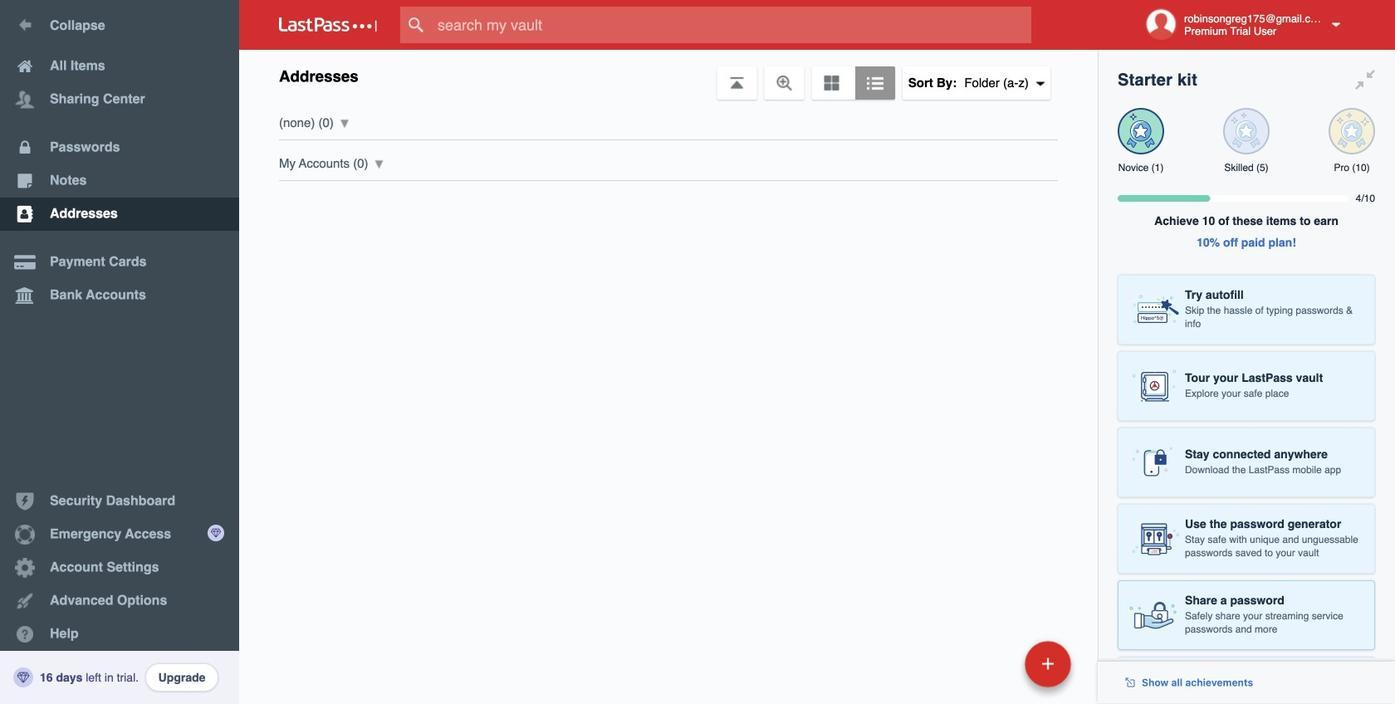 Task type: vqa. For each thing, say whether or not it's contained in the screenshot.
search my vault text field
yes



Task type: describe. For each thing, give the bounding box(es) containing it.
new item navigation
[[911, 636, 1081, 704]]

lastpass image
[[279, 17, 377, 32]]

Search search field
[[400, 7, 1064, 43]]

main navigation navigation
[[0, 0, 239, 704]]



Task type: locate. For each thing, give the bounding box(es) containing it.
new item element
[[911, 640, 1077, 688]]

search my vault text field
[[400, 7, 1064, 43]]

vault options navigation
[[239, 50, 1098, 100]]



